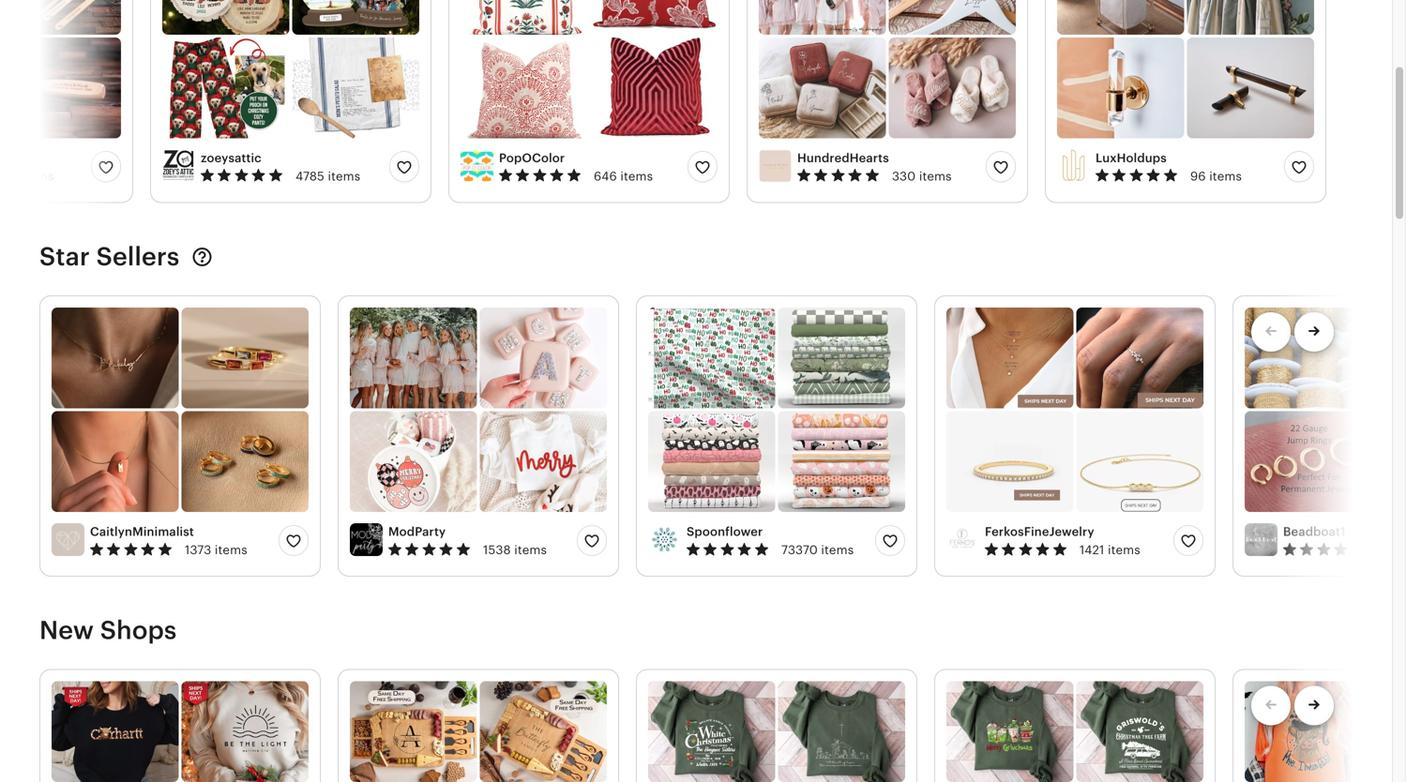 Task type: vqa. For each thing, say whether or not it's contained in the screenshot.
BE THE LIGHT SWEATSHIRT GIFT FOR CHRISTIANS, MATHEW 5:14 SWEATSHIRT, BIBLE VERSE SWEATER, RELIGIOUS HOODIE, FAITH OUTFIT, CHURCH SWEATSHIRT IMAGE
yes



Task type: locate. For each thing, give the bounding box(es) containing it.
decorative pillow cover schumacher fuchsia vanderbilt velvet, 18" 20", 22", 24", 26" or lumbar pillow throw pillow chevron red pink velvet image
[[591, 38, 718, 139]]

dainty initial tag necklace by caitlyn minimalist • custom engraved letter pendant necklace in box chain • bridesmaid gifts • nm83bnif33 image
[[52, 412, 179, 513]]

moo i mean boo shirt, funny halloween cow shirt, halloween gifts, funny halloween shirt, boo shirt, cow halloween tee, halloween cow sweater image
[[1245, 682, 1373, 783]]

1373 items
[[185, 543, 248, 557]]

4785
[[296, 169, 325, 183]]

christmas santa fabric - ho ho ho by littlearrowdesign - cute holiday christmas santa claus green red text fabric by the yard by spoonflower image
[[649, 308, 776, 409]]

items right 1421
[[1108, 543, 1141, 557]]

custom ruffle robe - bridesmaid wedding robes - matching bridal party robes - bridesmaid proposal gift - personalized bridal robe (eb3377p) image
[[350, 308, 477, 409]]

monogrammed jewelry box - personalized gift for bridesmaids - bridesmaid proposal gift ideas - travel jewelry case birthday gift (eb3465sqm) image
[[480, 308, 607, 409]]

highland cow sweatshirt, highland cow crewneck, western sweatshirt, cute cow shirt, cow crewneck ,cow gift for her,farmer gift, animal lover image
[[52, 682, 179, 783]]

961 items
[[0, 169, 54, 183]]

items right 330 on the top right
[[920, 169, 952, 183]]

items right 73370
[[822, 543, 854, 557]]

new
[[39, 616, 94, 645]]

dog face christmas pajama pants funny add your dog's photo to these cute pajama pants personalized pet christmas image
[[162, 38, 290, 139]]

646 items
[[594, 169, 653, 183]]

items right 646
[[621, 169, 653, 183]]

73370 items
[[782, 543, 854, 557]]

1.5 inch custom cut lucite curtain rod by luxholdups, satin or polished brass and lucite drapery rod, round curtain rods w/ brass hardware image
[[1188, 0, 1315, 35]]

personalized name necklace by caitlynminimalist • gold name necklace with box chain • perfect gift for her • personalized gift • nm81f91 image
[[52, 308, 179, 409]]

wood beer bottle opener image
[[0, 38, 121, 139]]

beadboat1 link
[[1245, 524, 1407, 558]]

grinch christmas funny sweatshirt, grinch christmas sweatshirt, christmas sweatshirt, grinchmas sweatshirt, christmas vibes, merry grinchmas image
[[947, 682, 1074, 783]]

custom bridesmaid hangers | personalized hangers for wedding dress |custom name engraved wooden hanger | wedding gifts | bridesmaid proposal image
[[889, 0, 1016, 35]]

1421
[[1080, 543, 1105, 557]]

be the light sweatshirt gift for christians, mathew 5:14 sweatshirt, bible verse sweater, religious hoodie, faith outfit, church sweatshirt image
[[182, 682, 309, 783]]

items right 96
[[1210, 169, 1243, 183]]

hundredhearts
[[798, 151, 890, 165]]

96
[[1191, 169, 1207, 183]]

a thrill of hope nativity shirt, christmas jesus sweatshirt, christmas faith shirt, christmas jesus lover shirt,christmas gift for christian image
[[779, 682, 906, 783]]

white christmas movie shirt, christmas holiday shirt, white christmas movie 1954 shirt, christmas shirt, wallace and davis, haynes sisters image
[[649, 682, 776, 783]]

buy 1 get 1 free deal personalized grill master 4-pc grill utensil set image
[[0, 0, 121, 35]]

4785 items
[[296, 169, 361, 183]]

items for 1538 items
[[515, 543, 547, 557]]

silky chunky lace robe | personalized robes | custom gifts for girlfriend | satin robe | gifts for women | gifts for her | best friend gift image
[[759, 0, 886, 35]]

duo baguette birthstone ring by caitlyn minimalist • adjustable personalized gemstone ring • best friend gift • anniversary gift • rm87 image
[[182, 308, 309, 409]]

items
[[21, 169, 54, 183], [328, 169, 361, 183], [621, 169, 653, 183], [920, 169, 952, 183], [1210, 169, 1243, 183], [215, 543, 248, 557], [515, 543, 547, 557], [822, 543, 854, 557], [1108, 543, 1141, 557]]

embossed merry sweatshirt for christmas - women winter crewneck - holiday gift idea sweatshirt for her - women white crewneck (eb3453pfmry) image
[[480, 412, 607, 513]]

spoonflower
[[687, 525, 763, 539]]

961 items link
[[0, 150, 80, 185]]

items for 646 items
[[621, 169, 653, 183]]

star sellers
[[39, 242, 180, 271]]

shops
[[100, 616, 177, 645]]

items right 1538
[[515, 543, 547, 557]]

items for 96 items
[[1210, 169, 1243, 183]]

items right 1373
[[215, 543, 248, 557]]

1538
[[483, 543, 511, 557]]

items for 73370 items
[[822, 543, 854, 557]]

items right 4785
[[328, 169, 361, 183]]

gold filled chain by the foot - usa made- wholesale chain, perfect for permanent jewelry -made in usa image
[[1245, 308, 1373, 409]]

items right 961 on the left top
[[21, 169, 54, 183]]

1373
[[185, 543, 212, 557]]

halloween cotton fat quarters - cute pink beige pastel seasonal collection petal signature cotton mix & match fat quarters by spoonflower image
[[649, 412, 776, 513]]

1538 items
[[483, 543, 547, 557]]

usa gold filled jump ring 22ga open 22 gauge gf - 14/20 gold filled- usa made click and lock design- perfect for permanent jewelry jump ring image
[[1245, 412, 1373, 513]]

popocolor
[[499, 151, 565, 165]]

jimmy buffett memorial custom snowglobe ornament some of it's magic ornament with optional personalized back message photo gift sglobe-005 image
[[292, 0, 420, 35]]

646
[[594, 169, 617, 183]]

items for 1373 items
[[215, 543, 248, 557]]



Task type: describe. For each thing, give the bounding box(es) containing it.
opal inlay huggie earrings by caitlyn minimalist • fire opal hoop earrings • dainty blue & green gemstone earrings • gift for her • er212 image
[[182, 412, 309, 513]]

christmas sweatshirt, national lampoons, christmas griswolds vacation shirt, griswold hoodie, christmas movie sweatshirt, christmas vibes image
[[1077, 682, 1204, 783]]

cluster ring in 14k gold / diamond cluster ring / unique diamond stackable ring /  diamond wedding band/ next day shipping image
[[1077, 308, 1204, 409]]

lucite laundry hamper w/ removable canvas bag, custom nursery laundry basket, lucite closet organization, housewarming gift first home image
[[1058, 0, 1185, 35]]

diamond bracelet with thin chain / trio diamond bracelet in 14k solid gold in bezel setting / diamond bezel bracelet / cyber monday image
[[1077, 412, 1204, 513]]

luxholdups
[[1096, 151, 1167, 165]]

red royal poppy stripe pillow decorative pillow cover  18x18, 20x20, 22x22, 26 or lumbar schumacher marie-anne oudejans red floral stripe image
[[461, 0, 588, 35]]

merry christmas gift box for friends - holiday gift box for her - christmas gift set - personalized holiday gift box - send gift (eb3250orn) image
[[350, 412, 477, 513]]

96 items
[[1191, 169, 1243, 183]]

custom charcuterie board, personalized wedding gift for couples,bamboo cheese board, mom parent 25th wedding anniversary, 40th mother in law image
[[480, 682, 607, 783]]

diamond solitaire necklace / diamond necklace / diamond bezel / dainty diamond necklace / birthday gift image
[[947, 308, 1074, 409]]

330
[[893, 169, 916, 183]]

330 items
[[893, 169, 952, 183]]

ferkosfinejewelry
[[985, 525, 1095, 539]]

1421 items
[[1080, 543, 1141, 557]]

items for 961 items
[[21, 169, 54, 183]]

charcuterie board personalized cheese cutting board wedding gift for couples, anniversary gift housewarming gift new home kitchen decor gift image
[[350, 682, 477, 783]]

73370
[[782, 543, 818, 557]]

modparty
[[389, 525, 446, 539]]

zoeysattic
[[201, 151, 262, 165]]

decorative pillow cover sister parish red sintra paisley pillow cover, made to order as square or lumbar pillow cover linen, christmas decor image
[[591, 0, 718, 35]]

sellers
[[96, 242, 180, 271]]

diamond eternity ring/ diamond eternity wedding band/ 14k gold thin diamond wedding band/ micro pave thin diamond eternity band in 14k gold image
[[947, 412, 1074, 513]]

new shops
[[39, 616, 177, 645]]

items for 1421 items
[[1108, 543, 1141, 557]]

sage green cotton fabric by the yard -  floral checkerboard coordinate collection petal signature cotton mix & match fabric by spoonflower image
[[779, 308, 906, 409]]

items for 330 items
[[920, 169, 952, 183]]

caitlynminimalist
[[90, 525, 194, 539]]

halloween cotton fat quarters - pastel pink skulls ghost pumpkins seasonal petal signature cotton mix & match fat quarters by spoonflower image
[[779, 412, 906, 513]]

dark smoke lucite and brass cabinet handles pulls by luxholdups, brass tapered angled drawer pulls knobs for modern art deco interior image
[[1188, 38, 1315, 139]]

sister parish  red appleton decorative pillow cover  18x18, 20x20, 22x22, eurosham or lumbar, image
[[461, 38, 588, 139]]

961
[[0, 169, 18, 183]]

first christmas together daddy mommy baby woodland fox wood slice ornament mwo22-005-w image
[[162, 0, 290, 35]]

birth flower jewelry box | mom christmas gifts | bridesmaid proposal | travel jewelry case | wedding gifts for her | bridal shower gift image
[[759, 38, 886, 139]]

polished brass and lucite wall hooks for towels and robes, luxholdups lucite bathroom accessories, storage and organization luxury fixtures image
[[1058, 38, 1185, 139]]

fluffy bride bridesmaid slippers | bachelorette party | bridesmaid gifts proposal | bridal shower | bridal party gift | gift for her image
[[889, 38, 1016, 139]]

items for 4785 items
[[328, 169, 361, 183]]

star
[[39, 242, 90, 271]]

beadboat1
[[1284, 525, 1346, 539]]

recipe tea towel handwritten recipe flour sack - favorite recipe in handwriting to a keepsake tea towel unique mother's day gift  mtt-003 image
[[292, 38, 420, 139]]



